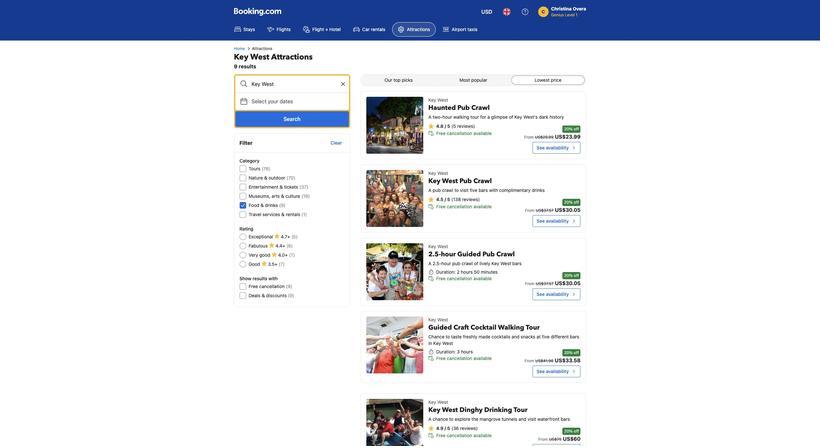 Task type: locate. For each thing, give the bounding box(es) containing it.
(9) right discounts
[[288, 293, 295, 299]]

available down 50
[[474, 276, 492, 282]]

0 vertical spatial guided
[[458, 250, 481, 259]]

0 vertical spatial of
[[509, 114, 514, 120]]

tour
[[471, 114, 480, 120]]

off inside '20% off from us$41.98 us$33.58'
[[574, 351, 580, 356]]

0 horizontal spatial of
[[475, 261, 479, 267]]

0 horizontal spatial guided
[[429, 324, 452, 333]]

0 vertical spatial (9)
[[279, 203, 286, 208]]

0 vertical spatial hour
[[443, 114, 453, 120]]

& for drinks
[[261, 203, 264, 208]]

0 vertical spatial 5
[[448, 124, 451, 129]]

2 vertical spatial /
[[445, 426, 446, 432]]

1 vertical spatial visit
[[528, 417, 537, 423]]

+
[[326, 27, 328, 32]]

tunnels
[[502, 417, 518, 423]]

off inside 20% off from us$75 us$60
[[574, 430, 580, 435]]

nature & outdoor (70)
[[249, 175, 296, 181]]

1 us$37.57 from the top
[[536, 208, 554, 213]]

4 see from the top
[[537, 369, 545, 375]]

0 vertical spatial to
[[455, 188, 459, 193]]

1 horizontal spatial five
[[542, 335, 550, 340]]

guided
[[458, 250, 481, 259], [429, 324, 452, 333]]

explore
[[455, 417, 471, 423]]

0 vertical spatial crawl
[[472, 104, 490, 112]]

show results with
[[240, 276, 278, 282]]

off for key west pub crawl
[[574, 200, 580, 205]]

0 vertical spatial 20% off from us$37.57 us$30.05
[[526, 200, 581, 213]]

0 vertical spatial us$30.05
[[555, 207, 581, 213]]

hotel
[[330, 27, 341, 32]]

visit up 4.5 / 5 (138 reviews)
[[460, 188, 469, 193]]

0 vertical spatial results
[[239, 64, 256, 69]]

/ for haunted pub crawl
[[445, 124, 447, 129]]

cocktail
[[471, 324, 497, 333]]

results up free cancellation (9)
[[253, 276, 268, 282]]

1 off from the top
[[574, 127, 580, 132]]

cancellation down 4.8 / 5 (5 reviews)
[[447, 131, 473, 136]]

1 vertical spatial crawl
[[474, 177, 492, 186]]

your account menu christina overa genius level 1 element
[[539, 3, 589, 18]]

hours right the 3
[[461, 350, 473, 355]]

tickets
[[284, 184, 298, 190]]

20% off from us$37.57 us$30.05 for key west pub crawl
[[526, 200, 581, 213]]

key
[[234, 52, 249, 63], [429, 97, 437, 103], [515, 114, 523, 120], [429, 171, 437, 176], [429, 177, 441, 186], [429, 244, 437, 250], [492, 261, 500, 267], [429, 318, 437, 323], [434, 341, 442, 347], [429, 400, 437, 406], [429, 406, 441, 415]]

1 free cancellation available from the top
[[437, 131, 492, 136]]

lowest price
[[535, 77, 562, 83]]

1 vertical spatial (7)
[[279, 262, 285, 267]]

walking
[[498, 324, 525, 333]]

1 us$30.05 from the top
[[555, 207, 581, 213]]

0 vertical spatial and
[[512, 335, 520, 340]]

five inside the key west key west pub crawl a pub crawl to visit five bars with complimentary drinks
[[470, 188, 478, 193]]

guided up chance at the right bottom of page
[[429, 324, 452, 333]]

reviews) for dinghy
[[461, 426, 478, 432]]

1 vertical spatial guided
[[429, 324, 452, 333]]

1 vertical spatial /
[[445, 197, 446, 203]]

tour inside key west key west dinghy drinking tour a chance to explore the mangrove tunnels and visit waterfront bars
[[514, 406, 528, 415]]

five
[[470, 188, 478, 193], [542, 335, 550, 340]]

availability for haunted pub crawl
[[546, 145, 569, 151]]

4 availability from the top
[[546, 369, 569, 375]]

free cancellation available for dinghy
[[437, 434, 492, 439]]

chance
[[429, 335, 445, 340]]

4.4+ (6)
[[276, 243, 293, 249]]

of up 50
[[475, 261, 479, 267]]

0 vertical spatial drinks
[[532, 188, 545, 193]]

crawl up for
[[472, 104, 490, 112]]

complimentary
[[500, 188, 531, 193]]

1 / from the top
[[445, 124, 447, 129]]

cancellation for 2.5-hour guided pub crawl
[[447, 276, 473, 282]]

available
[[474, 131, 492, 136], [474, 204, 492, 210], [474, 276, 492, 282], [474, 356, 492, 362], [474, 434, 492, 439]]

2 vertical spatial reviews)
[[461, 426, 478, 432]]

1 horizontal spatial guided
[[458, 250, 481, 259]]

from inside '20% off from us$41.98 us$33.58'
[[525, 359, 535, 364]]

0 vertical spatial hours
[[461, 270, 473, 275]]

minutes
[[481, 270, 498, 275]]

with left complimentary
[[490, 188, 498, 193]]

drinks up services
[[265, 203, 278, 208]]

2 us$30.05 from the top
[[555, 281, 581, 287]]

0 horizontal spatial five
[[470, 188, 478, 193]]

reviews) down the
[[461, 426, 478, 432]]

/ for key west pub crawl
[[445, 197, 446, 203]]

free for key west dinghy drinking tour
[[437, 434, 446, 439]]

free cancellation available down duration: 2 hours 50 minutes
[[437, 276, 492, 282]]

1 vertical spatial of
[[475, 261, 479, 267]]

1 vertical spatial pub
[[460, 177, 472, 186]]

20% off from us$75 us$60
[[539, 430, 581, 443]]

(36
[[452, 426, 459, 432]]

duration: for 2.5-
[[437, 270, 456, 275]]

see availability for key west pub crawl
[[537, 219, 569, 224]]

3 / from the top
[[445, 426, 446, 432]]

1 vertical spatial pub
[[453, 261, 461, 267]]

results
[[239, 64, 256, 69], [253, 276, 268, 282]]

tour inside key west guided craft cocktail walking tour chance to taste freshly made cocktails and snacks at five different bars in key west
[[526, 324, 540, 333]]

1 availability from the top
[[546, 145, 569, 151]]

drinks right complimentary
[[532, 188, 545, 193]]

your
[[268, 99, 279, 105]]

1 vertical spatial hours
[[461, 350, 473, 355]]

visit
[[460, 188, 469, 193], [528, 417, 537, 423]]

free cancellation available down 4.8 / 5 (5 reviews)
[[437, 131, 492, 136]]

pub up 4.5 / 5 (138 reviews)
[[460, 177, 472, 186]]

and down walking
[[512, 335, 520, 340]]

5 for pub
[[448, 197, 451, 203]]

most popular
[[460, 77, 488, 83]]

key west guided craft cocktail walking tour chance to taste freshly made cocktails and snacks at five different bars in key west
[[429, 318, 580, 347]]

results right 9
[[239, 64, 256, 69]]

1 horizontal spatial visit
[[528, 417, 537, 423]]

(7) right 4.0+
[[289, 253, 295, 258]]

& right the food at the top left of the page
[[261, 203, 264, 208]]

off
[[574, 127, 580, 132], [574, 200, 580, 205], [574, 274, 580, 279], [574, 351, 580, 356], [574, 430, 580, 435]]

glimpse
[[492, 114, 508, 120]]

with up free cancellation (9)
[[269, 276, 278, 282]]

(9)
[[279, 203, 286, 208], [286, 284, 292, 290], [288, 293, 295, 299]]

cancellation
[[447, 131, 473, 136], [447, 204, 473, 210], [447, 276, 473, 282], [259, 284, 285, 290], [447, 356, 473, 362], [447, 434, 473, 439]]

free cancellation available down '4.9 / 5 (36 reviews)' in the right of the page
[[437, 434, 492, 439]]

1 vertical spatial 5
[[448, 197, 451, 203]]

off for haunted pub crawl
[[574, 127, 580, 132]]

1 vertical spatial duration:
[[437, 350, 456, 355]]

& right arts
[[281, 194, 284, 199]]

4 20% from the top
[[565, 351, 573, 356]]

1 duration: from the top
[[437, 270, 456, 275]]

with
[[490, 188, 498, 193], [269, 276, 278, 282]]

0 vertical spatial (7)
[[289, 253, 295, 258]]

free down 4.8
[[437, 131, 446, 136]]

clear button
[[328, 137, 345, 149]]

cancellation for key west dinghy drinking tour
[[447, 434, 473, 439]]

1 vertical spatial five
[[542, 335, 550, 340]]

reviews) for pub
[[463, 197, 480, 203]]

see availability for guided craft cocktail walking tour
[[537, 369, 569, 375]]

2 vertical spatial pub
[[483, 250, 495, 259]]

3 see from the top
[[537, 292, 545, 298]]

in
[[429, 341, 433, 347]]

0 vertical spatial /
[[445, 124, 447, 129]]

(19)
[[302, 194, 310, 199]]

/ right 4.8
[[445, 124, 447, 129]]

20% inside '20% off from us$41.98 us$33.58'
[[565, 351, 573, 356]]

0 vertical spatial attractions
[[407, 27, 431, 32]]

to
[[455, 188, 459, 193], [446, 335, 450, 340], [450, 417, 454, 423]]

4 off from the top
[[574, 351, 580, 356]]

pub inside key west 2.5-hour guided pub crawl a 2.5-hour pub crawl of lively key west bars
[[453, 261, 461, 267]]

1 horizontal spatial of
[[509, 114, 514, 120]]

tour up snacks
[[526, 324, 540, 333]]

2 / from the top
[[445, 197, 446, 203]]

usd button
[[478, 4, 497, 20]]

pub up lively
[[483, 250, 495, 259]]

5 available from the top
[[474, 434, 492, 439]]

duration: left the 3
[[437, 350, 456, 355]]

genius
[[552, 12, 564, 17]]

availability
[[546, 145, 569, 151], [546, 219, 569, 224], [546, 292, 569, 298], [546, 369, 569, 375]]

1 hours from the top
[[461, 270, 473, 275]]

5
[[448, 124, 451, 129], [448, 197, 451, 203], [448, 426, 451, 432]]

cancellation down '4.9 / 5 (36 reviews)' in the right of the page
[[447, 434, 473, 439]]

1 horizontal spatial pub
[[453, 261, 461, 267]]

c
[[542, 9, 545, 14]]

& for tickets
[[280, 184, 283, 190]]

key west attractions 9 results
[[234, 52, 313, 69]]

1 horizontal spatial drinks
[[532, 188, 545, 193]]

from inside 20% off from us$75 us$60
[[539, 438, 548, 443]]

0 vertical spatial crawl
[[442, 188, 454, 193]]

lively
[[480, 261, 491, 267]]

hours right 2 at the right
[[461, 270, 473, 275]]

key west key west dinghy drinking tour a chance to explore the mangrove tunnels and visit waterfront bars
[[429, 400, 570, 423]]

tours (76)
[[249, 166, 271, 172]]

bars inside key west guided craft cocktail walking tour chance to taste freshly made cocktails and snacks at five different bars in key west
[[571, 335, 580, 340]]

crawl up 4.5
[[442, 188, 454, 193]]

crawl
[[442, 188, 454, 193], [462, 261, 473, 267]]

1 vertical spatial attractions
[[252, 46, 273, 51]]

2 20% from the top
[[565, 200, 573, 205]]

1 vertical spatial 20% off from us$37.57 us$30.05
[[526, 274, 581, 287]]

hours for cocktail
[[461, 350, 473, 355]]

4 available from the top
[[474, 356, 492, 362]]

3 20% from the top
[[565, 274, 573, 279]]

0 vertical spatial duration:
[[437, 270, 456, 275]]

rentals right car
[[371, 27, 386, 32]]

a inside the key west key west pub crawl a pub crawl to visit five bars with complimentary drinks
[[429, 188, 432, 193]]

1 vertical spatial us$37.57
[[536, 282, 554, 287]]

visit left waterfront at bottom
[[528, 417, 537, 423]]

3 see availability from the top
[[537, 292, 569, 298]]

1 horizontal spatial (7)
[[289, 253, 295, 258]]

1 horizontal spatial with
[[490, 188, 498, 193]]

5 for crawl
[[448, 124, 451, 129]]

of right glimpse
[[509, 114, 514, 120]]

walking
[[454, 114, 470, 120]]

from for key west dinghy drinking tour
[[539, 438, 548, 443]]

free cancellation available for cocktail
[[437, 356, 492, 362]]

3 availability from the top
[[546, 292, 569, 298]]

5 left (5
[[448, 124, 451, 129]]

3 available from the top
[[474, 276, 492, 282]]

crawl up duration: 2 hours 50 minutes
[[462, 261, 473, 267]]

from inside 20% off from us$29.99 us$23.99
[[525, 135, 534, 140]]

2 vertical spatial 5
[[448, 426, 451, 432]]

five right the at
[[542, 335, 550, 340]]

see availability for haunted pub crawl
[[537, 145, 569, 151]]

1 vertical spatial tour
[[514, 406, 528, 415]]

2 duration: from the top
[[437, 350, 456, 355]]

3.5+
[[268, 262, 278, 267]]

0 vertical spatial pub
[[433, 188, 441, 193]]

0 vertical spatial rentals
[[371, 27, 386, 32]]

results inside key west attractions 9 results
[[239, 64, 256, 69]]

free cancellation available down the 3
[[437, 356, 492, 362]]

1 20% from the top
[[565, 127, 573, 132]]

4.4+
[[276, 243, 285, 249]]

2 off from the top
[[574, 200, 580, 205]]

1 see from the top
[[537, 145, 545, 151]]

2 us$37.57 from the top
[[536, 282, 554, 287]]

0 vertical spatial five
[[470, 188, 478, 193]]

available down for
[[474, 131, 492, 136]]

5 20% from the top
[[565, 430, 573, 435]]

free down duration: 3 hours
[[437, 356, 446, 362]]

and right tunnels
[[519, 417, 527, 423]]

2 vertical spatial to
[[450, 417, 454, 423]]

to up (138
[[455, 188, 459, 193]]

0 horizontal spatial (7)
[[279, 262, 285, 267]]

drinks inside the key west key west pub crawl a pub crawl to visit five bars with complimentary drinks
[[532, 188, 545, 193]]

five inside key west guided craft cocktail walking tour chance to taste freshly made cocktails and snacks at five different bars in key west
[[542, 335, 550, 340]]

duration:
[[437, 270, 456, 275], [437, 350, 456, 355]]

available down "made"
[[474, 356, 492, 362]]

pub up 2 at the right
[[453, 261, 461, 267]]

4 a from the top
[[429, 417, 432, 423]]

5 off from the top
[[574, 430, 580, 435]]

museums,
[[249, 194, 271, 199]]

0 vertical spatial reviews)
[[458, 124, 475, 129]]

culture
[[286, 194, 300, 199]]

1 vertical spatial (9)
[[286, 284, 292, 290]]

available down the key west key west pub crawl a pub crawl to visit five bars with complimentary drinks
[[474, 204, 492, 210]]

tour for key west dinghy drinking tour
[[514, 406, 528, 415]]

search button
[[235, 111, 349, 127]]

west
[[251, 52, 270, 63], [438, 97, 448, 103], [438, 171, 448, 176], [442, 177, 458, 186], [438, 244, 448, 250], [501, 261, 512, 267], [438, 318, 448, 323], [443, 341, 453, 347], [438, 400, 448, 406], [442, 406, 458, 415]]

free cancellation available for guided
[[437, 276, 492, 282]]

1 horizontal spatial crawl
[[462, 261, 473, 267]]

cancellation down 4.5 / 5 (138 reviews)
[[447, 204, 473, 210]]

bars inside key west 2.5-hour guided pub crawl a 2.5-hour pub crawl of lively key west bars
[[513, 261, 522, 267]]

free up deals
[[249, 284, 258, 290]]

2 availability from the top
[[546, 219, 569, 224]]

us$30.05
[[555, 207, 581, 213], [555, 281, 581, 287]]

0 vertical spatial pub
[[458, 104, 470, 112]]

1 vertical spatial 2.5-
[[433, 261, 442, 267]]

off for 2.5-hour guided pub crawl
[[574, 274, 580, 279]]

bars up 4.5 / 5 (138 reviews)
[[479, 188, 488, 193]]

1 available from the top
[[474, 131, 492, 136]]

west's
[[524, 114, 538, 120]]

0 vertical spatial tour
[[526, 324, 540, 333]]

free for haunted pub crawl
[[437, 131, 446, 136]]

1 see availability from the top
[[537, 145, 569, 151]]

free down "4.9"
[[437, 434, 446, 439]]

pub inside the key west key west pub crawl a pub crawl to visit five bars with complimentary drinks
[[433, 188, 441, 193]]

availability for guided craft cocktail walking tour
[[546, 369, 569, 375]]

cancellation down the 3
[[447, 356, 473, 362]]

2 available from the top
[[474, 204, 492, 210]]

duration: left 2 at the right
[[437, 270, 456, 275]]

reviews) right (138
[[463, 197, 480, 203]]

20% inside 20% off from us$75 us$60
[[565, 430, 573, 435]]

rentals left "(1)"
[[286, 212, 300, 218]]

pub up the walking
[[458, 104, 470, 112]]

attractions inside key west attractions 9 results
[[271, 52, 313, 63]]

2 vertical spatial attractions
[[271, 52, 313, 63]]

3.5+ (7)
[[268, 262, 285, 267]]

1 vertical spatial reviews)
[[463, 197, 480, 203]]

guided up duration: 2 hours 50 minutes
[[458, 250, 481, 259]]

/ for key west dinghy drinking tour
[[445, 426, 446, 432]]

hour inside key west haunted pub crawl a two-hour walking tour for a glimpse of key west's dark history
[[443, 114, 453, 120]]

2 a from the top
[[429, 188, 432, 193]]

& right deals
[[262, 293, 265, 299]]

snacks
[[521, 335, 536, 340]]

visit inside the key west key west pub crawl a pub crawl to visit five bars with complimentary drinks
[[460, 188, 469, 193]]

2 see from the top
[[537, 219, 545, 224]]

0 horizontal spatial rentals
[[286, 212, 300, 218]]

0 horizontal spatial drinks
[[265, 203, 278, 208]]

0 vertical spatial with
[[490, 188, 498, 193]]

free down 4.5
[[437, 204, 446, 210]]

& right services
[[282, 212, 285, 218]]

bars right waterfront at bottom
[[561, 417, 570, 423]]

reviews) down the walking
[[458, 124, 475, 129]]

five up 4.5 / 5 (138 reviews)
[[470, 188, 478, 193]]

museums, arts & culture (19)
[[249, 194, 310, 199]]

guided inside key west 2.5-hour guided pub crawl a 2.5-hour pub crawl of lively key west bars
[[458, 250, 481, 259]]

pub up 4.5
[[433, 188, 441, 193]]

0 horizontal spatial with
[[269, 276, 278, 282]]

of
[[509, 114, 514, 120], [475, 261, 479, 267]]

1 20% off from us$37.57 us$30.05 from the top
[[526, 200, 581, 213]]

see for 2.5-hour guided pub crawl
[[537, 292, 545, 298]]

5 left (138
[[448, 197, 451, 203]]

4.7+ (5)
[[281, 234, 298, 240]]

2.5-
[[429, 250, 441, 259], [433, 261, 442, 267]]

50
[[474, 270, 480, 275]]

us$30.05 for key west pub crawl
[[555, 207, 581, 213]]

3 free cancellation available from the top
[[437, 276, 492, 282]]

us$37.57 for 2.5-hour guided pub crawl
[[536, 282, 554, 287]]

cocktails
[[492, 335, 511, 340]]

1 vertical spatial rentals
[[286, 212, 300, 218]]

0 horizontal spatial pub
[[433, 188, 441, 193]]

tour up tunnels
[[514, 406, 528, 415]]

crawl up 4.5 / 5 (138 reviews)
[[474, 177, 492, 186]]

bars right lively
[[513, 261, 522, 267]]

bars right different
[[571, 335, 580, 340]]

(9) down museums, arts & culture (19)
[[279, 203, 286, 208]]

guided inside key west guided craft cocktail walking tour chance to taste freshly made cocktails and snacks at five different bars in key west
[[429, 324, 452, 333]]

0 horizontal spatial visit
[[460, 188, 469, 193]]

4 see availability from the top
[[537, 369, 569, 375]]

1 vertical spatial with
[[269, 276, 278, 282]]

0 vertical spatial us$37.57
[[536, 208, 554, 213]]

2 vertical spatial crawl
[[497, 250, 515, 259]]

5 free cancellation available from the top
[[437, 434, 492, 439]]

cancellation for guided craft cocktail walking tour
[[447, 356, 473, 362]]

attractions
[[407, 27, 431, 32], [252, 46, 273, 51], [271, 52, 313, 63]]

& up museums, arts & culture (19)
[[280, 184, 283, 190]]

(7) right 3.5+
[[279, 262, 285, 267]]

rentals
[[371, 27, 386, 32], [286, 212, 300, 218]]

0 horizontal spatial crawl
[[442, 188, 454, 193]]

arts
[[272, 194, 280, 199]]

(9) up discounts
[[286, 284, 292, 290]]

1 vertical spatial crawl
[[462, 261, 473, 267]]

5 left (36
[[448, 426, 451, 432]]

4 free cancellation available from the top
[[437, 356, 492, 362]]

crawl up minutes
[[497, 250, 515, 259]]

2 20% off from us$37.57 us$30.05 from the top
[[526, 274, 581, 287]]

free down duration: 2 hours 50 minutes
[[437, 276, 446, 282]]

Where are you going? search field
[[235, 76, 349, 93]]

to up (36
[[450, 417, 454, 423]]

tours
[[249, 166, 261, 172]]

20%
[[565, 127, 573, 132], [565, 200, 573, 205], [565, 274, 573, 279], [565, 351, 573, 356], [565, 430, 573, 435]]

car rentals
[[363, 27, 386, 32]]

2 hours from the top
[[461, 350, 473, 355]]

4.7+
[[281, 234, 290, 240]]

available for cocktail
[[474, 356, 492, 362]]

off for key west dinghy drinking tour
[[574, 430, 580, 435]]

(7) for 4.0+ (7)
[[289, 253, 295, 258]]

bars inside the key west key west pub crawl a pub crawl to visit five bars with complimentary drinks
[[479, 188, 488, 193]]

a inside key west key west dinghy drinking tour a chance to explore the mangrove tunnels and visit waterfront bars
[[429, 417, 432, 423]]

1 vertical spatial to
[[446, 335, 450, 340]]

2 vertical spatial (9)
[[288, 293, 295, 299]]

2.5-hour guided pub crawl image
[[367, 244, 424, 301]]

available down mangrove
[[474, 434, 492, 439]]

20% inside 20% off from us$29.99 us$23.99
[[565, 127, 573, 132]]

to left "taste"
[[446, 335, 450, 340]]

0 vertical spatial visit
[[460, 188, 469, 193]]

/ right "4.9"
[[445, 426, 446, 432]]

(9) for deals & discounts
[[288, 293, 295, 299]]

us$33.58
[[555, 358, 581, 364]]

to inside the key west key west pub crawl a pub crawl to visit five bars with complimentary drinks
[[455, 188, 459, 193]]

1 vertical spatial and
[[519, 417, 527, 423]]

2 see availability from the top
[[537, 219, 569, 224]]

free cancellation (9)
[[249, 284, 292, 290]]

of inside key west haunted pub crawl a two-hour walking tour for a glimpse of key west's dark history
[[509, 114, 514, 120]]

us$29.99
[[536, 135, 554, 140]]

cancellation for haunted pub crawl
[[447, 131, 473, 136]]

0 vertical spatial 2.5-
[[429, 250, 441, 259]]

free cancellation available down 4.5 / 5 (138 reviews)
[[437, 204, 492, 210]]

category
[[240, 158, 260, 164]]

pub
[[458, 104, 470, 112], [460, 177, 472, 186], [483, 250, 495, 259]]

from for key west pub crawl
[[526, 208, 535, 213]]

filter
[[240, 140, 253, 146]]

1 a from the top
[[429, 114, 432, 120]]

& down '(76)'
[[264, 175, 268, 181]]

to inside key west key west dinghy drinking tour a chance to explore the mangrove tunnels and visit waterfront bars
[[450, 417, 454, 423]]

20% for guided craft cocktail walking tour
[[565, 351, 573, 356]]

off inside 20% off from us$29.99 us$23.99
[[574, 127, 580, 132]]

3 off from the top
[[574, 274, 580, 279]]

of inside key west 2.5-hour guided pub crawl a 2.5-hour pub crawl of lively key west bars
[[475, 261, 479, 267]]

2 free cancellation available from the top
[[437, 204, 492, 210]]

1 vertical spatial us$30.05
[[555, 281, 581, 287]]

/ right 4.5
[[445, 197, 446, 203]]

cancellation down 2 at the right
[[447, 276, 473, 282]]

3 a from the top
[[429, 261, 432, 267]]

crawl inside key west 2.5-hour guided pub crawl a 2.5-hour pub crawl of lively key west bars
[[462, 261, 473, 267]]



Task type: describe. For each thing, give the bounding box(es) containing it.
the
[[472, 417, 479, 423]]

4.5
[[437, 197, 444, 203]]

& for discounts
[[262, 293, 265, 299]]

available for pub
[[474, 204, 492, 210]]

home link
[[234, 46, 245, 52]]

4.9 / 5 (36 reviews)
[[437, 426, 478, 432]]

booking.com image
[[234, 8, 281, 16]]

car
[[363, 27, 370, 32]]

christina overa genius level 1
[[552, 6, 587, 17]]

chance
[[433, 417, 448, 423]]

duration: 3 hours
[[437, 350, 473, 355]]

good
[[249, 262, 260, 267]]

and inside key west guided craft cocktail walking tour chance to taste freshly made cocktails and snacks at five different bars in key west
[[512, 335, 520, 340]]

(70)
[[287, 175, 296, 181]]

see for haunted pub crawl
[[537, 145, 545, 151]]

airport taxis
[[452, 27, 478, 32]]

cancellation up deals & discounts (9)
[[259, 284, 285, 290]]

our
[[385, 77, 393, 83]]

overa
[[573, 6, 587, 11]]

9
[[234, 64, 238, 69]]

20% for 2.5-hour guided pub crawl
[[565, 274, 573, 279]]

discounts
[[266, 293, 287, 299]]

christina
[[552, 6, 572, 11]]

5 for dinghy
[[448, 426, 451, 432]]

20% for key west pub crawl
[[565, 200, 573, 205]]

visit inside key west key west dinghy drinking tour a chance to explore the mangrove tunnels and visit waterfront bars
[[528, 417, 537, 423]]

travel
[[249, 212, 262, 218]]

most
[[460, 77, 470, 83]]

pub inside key west haunted pub crawl a two-hour walking tour for a glimpse of key west's dark history
[[458, 104, 470, 112]]

select
[[252, 99, 267, 105]]

level
[[566, 12, 575, 17]]

top
[[394, 77, 401, 83]]

duration: 2 hours 50 minutes
[[437, 270, 498, 275]]

pub inside the key west key west pub crawl a pub crawl to visit five bars with complimentary drinks
[[460, 177, 472, 186]]

from for 2.5-hour guided pub crawl
[[526, 282, 535, 287]]

20% off from us$37.57 us$30.05 for 2.5-hour guided pub crawl
[[526, 274, 581, 287]]

1
[[576, 12, 578, 17]]

very good
[[249, 253, 271, 258]]

us$37.57 for key west pub crawl
[[536, 208, 554, 213]]

to for dinghy
[[450, 417, 454, 423]]

availability for key west pub crawl
[[546, 219, 569, 224]]

nature
[[249, 175, 263, 181]]

4.0+
[[278, 253, 288, 258]]

bars inside key west key west dinghy drinking tour a chance to explore the mangrove tunnels and visit waterfront bars
[[561, 417, 570, 423]]

cancellation for key west pub crawl
[[447, 204, 473, 210]]

entertainment
[[249, 184, 279, 190]]

1 vertical spatial results
[[253, 276, 268, 282]]

clear
[[331, 140, 342, 146]]

see for guided craft cocktail walking tour
[[537, 369, 545, 375]]

(6)
[[287, 243, 293, 249]]

services
[[263, 212, 280, 218]]

key west dinghy drinking tour image
[[367, 400, 424, 447]]

4.8
[[437, 124, 444, 129]]

fabulous
[[249, 243, 268, 249]]

available for dinghy
[[474, 434, 492, 439]]

3
[[457, 350, 460, 355]]

available for crawl
[[474, 131, 492, 136]]

crawl inside key west 2.5-hour guided pub crawl a 2.5-hour pub crawl of lively key west bars
[[497, 250, 515, 259]]

20% for key west dinghy drinking tour
[[565, 430, 573, 435]]

(76)
[[262, 166, 271, 172]]

hours for guided
[[461, 270, 473, 275]]

free cancellation available for crawl
[[437, 131, 492, 136]]

two-
[[433, 114, 443, 120]]

(37)
[[300, 184, 309, 190]]

with inside the key west key west pub crawl a pub crawl to visit five bars with complimentary drinks
[[490, 188, 498, 193]]

mangrove
[[480, 417, 501, 423]]

west inside key west attractions 9 results
[[251, 52, 270, 63]]

crawl inside the key west key west pub crawl a pub crawl to visit five bars with complimentary drinks
[[474, 177, 492, 186]]

(138
[[452, 197, 461, 203]]

(9) for food & drinks
[[279, 203, 286, 208]]

airport taxis link
[[437, 22, 483, 37]]

made
[[479, 335, 491, 340]]

key west haunted pub crawl a two-hour walking tour for a glimpse of key west's dark history
[[429, 97, 565, 120]]

flight + hotel
[[313, 27, 341, 32]]

guided craft cocktail walking tour image
[[367, 317, 424, 374]]

see for key west pub crawl
[[537, 219, 545, 224]]

for
[[481, 114, 487, 120]]

history
[[550, 114, 565, 120]]

(7) for 3.5+ (7)
[[279, 262, 285, 267]]

key west pub crawl image
[[367, 170, 424, 227]]

select your dates
[[252, 99, 293, 105]]

our top picks
[[385, 77, 413, 83]]

freshly
[[463, 335, 478, 340]]

(1)
[[302, 212, 307, 218]]

free for guided craft cocktail walking tour
[[437, 356, 446, 362]]

& for outdoor
[[264, 175, 268, 181]]

from for guided craft cocktail walking tour
[[525, 359, 535, 364]]

free for key west pub crawl
[[437, 204, 446, 210]]

2 vertical spatial hour
[[442, 261, 451, 267]]

us$30.05 for 2.5-hour guided pub crawl
[[555, 281, 581, 287]]

lowest
[[535, 77, 550, 83]]

us$60
[[563, 437, 581, 443]]

a inside key west haunted pub crawl a two-hour walking tour for a glimpse of key west's dark history
[[429, 114, 432, 120]]

taste
[[452, 335, 462, 340]]

flight + hotel link
[[298, 22, 347, 37]]

waterfront
[[538, 417, 560, 423]]

availability for 2.5-hour guided pub crawl
[[546, 292, 569, 298]]

outdoor
[[269, 175, 286, 181]]

1 vertical spatial hour
[[441, 250, 456, 259]]

pub inside key west 2.5-hour guided pub crawl a 2.5-hour pub crawl of lively key west bars
[[483, 250, 495, 259]]

show
[[240, 276, 252, 282]]

free cancellation available for pub
[[437, 204, 492, 210]]

to for pub
[[455, 188, 459, 193]]

4.8 / 5 (5 reviews)
[[437, 124, 475, 129]]

us$23.99
[[555, 134, 581, 140]]

from for haunted pub crawl
[[525, 135, 534, 140]]

reviews) for crawl
[[458, 124, 475, 129]]

good
[[260, 253, 271, 258]]

1 horizontal spatial rentals
[[371, 27, 386, 32]]

us$75
[[550, 438, 562, 443]]

popular
[[472, 77, 488, 83]]

deals
[[249, 293, 261, 299]]

haunted pub crawl image
[[367, 97, 424, 154]]

(5
[[452, 124, 456, 129]]

exceptional
[[249, 234, 273, 240]]

available for guided
[[474, 276, 492, 282]]

entertainment & tickets (37)
[[249, 184, 309, 190]]

haunted
[[429, 104, 456, 112]]

1 vertical spatial drinks
[[265, 203, 278, 208]]

crawl inside key west haunted pub crawl a two-hour walking tour for a glimpse of key west's dark history
[[472, 104, 490, 112]]

to inside key west guided craft cocktail walking tour chance to taste freshly made cocktails and snacks at five different bars in key west
[[446, 335, 450, 340]]

free for 2.5-hour guided pub crawl
[[437, 276, 446, 282]]

west inside key west haunted pub crawl a two-hour walking tour for a glimpse of key west's dark history
[[438, 97, 448, 103]]

search
[[284, 116, 301, 122]]

a
[[488, 114, 490, 120]]

tour for guided craft cocktail walking tour
[[526, 324, 540, 333]]

duration: for guided
[[437, 350, 456, 355]]

off for guided craft cocktail walking tour
[[574, 351, 580, 356]]

see availability for 2.5-hour guided pub crawl
[[537, 292, 569, 298]]

and inside key west key west dinghy drinking tour a chance to explore the mangrove tunnels and visit waterfront bars
[[519, 417, 527, 423]]

crawl inside the key west key west pub crawl a pub crawl to visit five bars with complimentary drinks
[[442, 188, 454, 193]]

picks
[[402, 77, 413, 83]]

food & drinks (9)
[[249, 203, 286, 208]]

flight
[[313, 27, 324, 32]]

a inside key west 2.5-hour guided pub crawl a 2.5-hour pub crawl of lively key west bars
[[429, 261, 432, 267]]

stays link
[[229, 22, 261, 37]]

key inside key west attractions 9 results
[[234, 52, 249, 63]]

20% for haunted pub crawl
[[565, 127, 573, 132]]

taxis
[[468, 27, 478, 32]]

key west 2.5-hour guided pub crawl a 2.5-hour pub crawl of lively key west bars
[[429, 244, 522, 267]]

dates
[[280, 99, 293, 105]]

usd
[[482, 9, 493, 15]]



Task type: vqa. For each thing, say whether or not it's contained in the screenshot.
(COVID-
no



